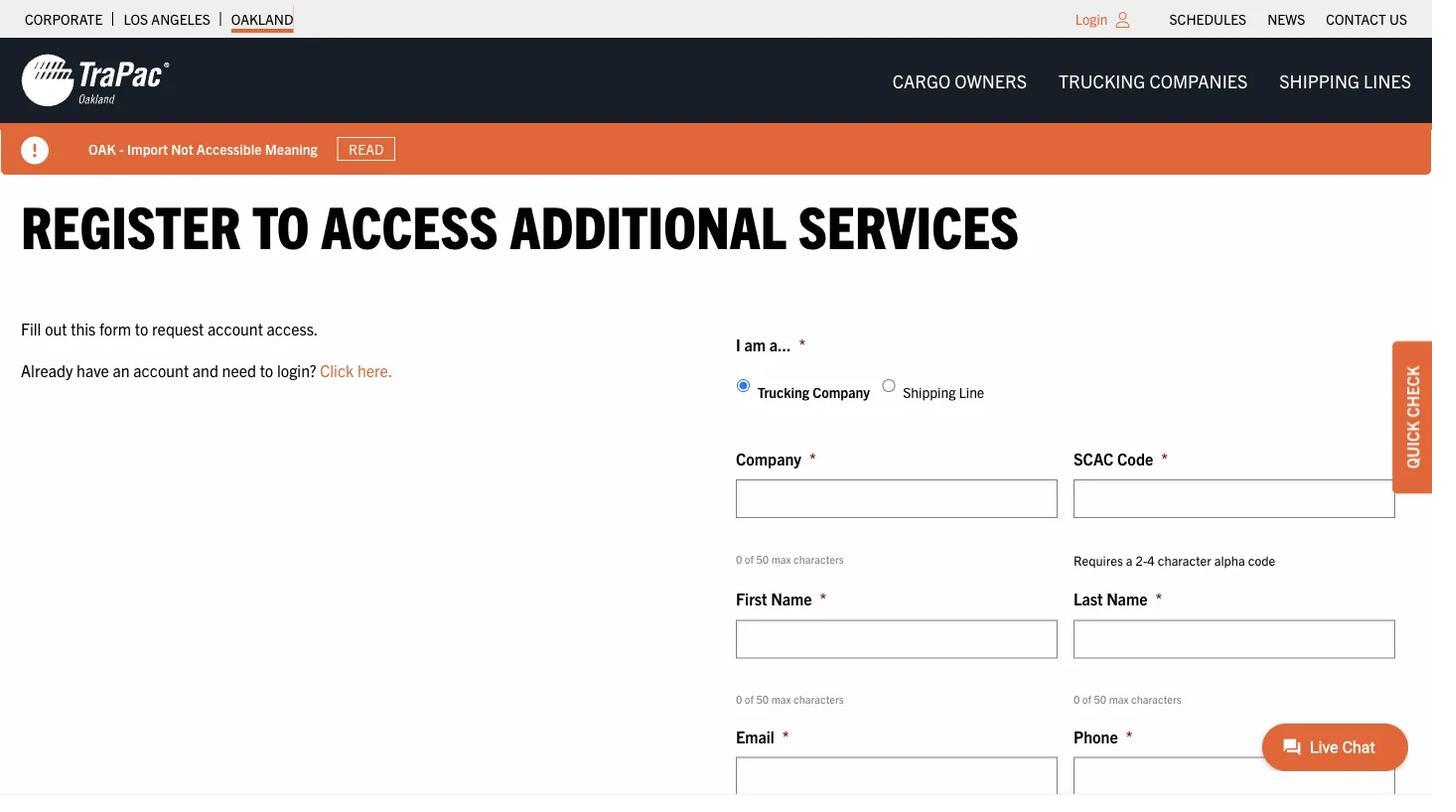 Task type: describe. For each thing, give the bounding box(es) containing it.
corporate
[[25, 10, 103, 28]]

menu bar containing schedules
[[1159, 5, 1418, 33]]

have
[[77, 360, 109, 380]]

login
[[1075, 10, 1108, 28]]

login link
[[1075, 10, 1108, 28]]

schedules
[[1170, 10, 1247, 28]]

0 vertical spatial to
[[252, 188, 309, 260]]

los angeles link
[[124, 5, 210, 33]]

character
[[1158, 552, 1211, 568]]

requires a 2-4 character alpha code
[[1074, 552, 1276, 568]]

trucking companies
[[1059, 69, 1248, 91]]

trucking companies link
[[1043, 60, 1264, 101]]

characters for company *
[[794, 552, 844, 565]]

i
[[736, 335, 741, 355]]

access
[[321, 188, 498, 260]]

code
[[1248, 552, 1276, 568]]

meaning
[[265, 140, 317, 158]]

oak - import not accessible meaning
[[88, 140, 317, 158]]

1 horizontal spatial account
[[208, 319, 263, 339]]

oakland
[[231, 10, 293, 28]]

banner containing cargo owners
[[0, 38, 1432, 175]]

news
[[1267, 10, 1305, 28]]

* right first
[[820, 589, 827, 609]]

of for last
[[1082, 693, 1091, 706]]

0 for company
[[736, 552, 742, 565]]

name for first name
[[771, 589, 812, 609]]

solid image
[[21, 137, 49, 164]]

characters for last name *
[[1131, 693, 1182, 706]]

fill
[[21, 319, 41, 339]]

0 for first name
[[736, 693, 742, 706]]

request
[[152, 319, 204, 339]]

quick check
[[1402, 366, 1422, 469]]

max for company
[[771, 552, 791, 565]]

* right phone
[[1126, 726, 1133, 746]]

oakland link
[[231, 5, 293, 33]]

light image
[[1116, 12, 1130, 28]]

out
[[45, 319, 67, 339]]

name for last name
[[1107, 589, 1148, 609]]

requires
[[1074, 552, 1123, 568]]

cargo owners link
[[877, 60, 1043, 101]]

first name *
[[736, 589, 827, 609]]

max for last
[[1109, 693, 1129, 706]]

cargo
[[892, 69, 951, 91]]

1 horizontal spatial company
[[813, 383, 870, 401]]

not
[[171, 140, 193, 158]]

read link
[[337, 137, 395, 161]]

oak
[[88, 140, 116, 158]]

click
[[320, 360, 354, 380]]

additional
[[510, 188, 786, 260]]

access.
[[267, 319, 318, 339]]

already have an account and need to login? click here.
[[21, 360, 393, 380]]

50 for company
[[756, 552, 769, 565]]

scac
[[1074, 449, 1114, 469]]

* right code
[[1161, 449, 1168, 469]]

trucking company
[[757, 383, 870, 401]]

of for first
[[745, 693, 754, 706]]

am
[[744, 335, 766, 355]]

0 for last name
[[1074, 693, 1080, 706]]

news link
[[1267, 5, 1305, 33]]

alpha
[[1214, 552, 1245, 568]]

companies
[[1150, 69, 1248, 91]]

0 of 50 max characters for first name
[[736, 693, 844, 706]]

quick
[[1402, 421, 1422, 469]]

last
[[1074, 589, 1103, 609]]

trucking for trucking companies
[[1059, 69, 1145, 91]]

shipping line
[[903, 383, 984, 401]]

click here. link
[[320, 360, 393, 380]]

shipping for shipping lines
[[1279, 69, 1360, 91]]

1 vertical spatial account
[[133, 360, 189, 380]]

register
[[21, 188, 241, 260]]

characters for first name *
[[794, 693, 844, 706]]

1 vertical spatial company
[[736, 449, 801, 469]]

us
[[1389, 10, 1407, 28]]

0 of 50 max characters for company
[[736, 552, 844, 565]]

and
[[192, 360, 218, 380]]

line
[[959, 383, 984, 401]]

this
[[71, 319, 96, 339]]

contact us link
[[1326, 5, 1407, 33]]



Task type: locate. For each thing, give the bounding box(es) containing it.
services
[[798, 188, 1019, 260]]

to right need
[[260, 360, 273, 380]]

0 horizontal spatial shipping
[[903, 383, 956, 401]]

a
[[1126, 552, 1133, 568]]

0 of 50 max characters for last name
[[1074, 693, 1182, 706]]

max
[[771, 552, 791, 565], [771, 693, 791, 706], [1109, 693, 1129, 706]]

50
[[756, 552, 769, 565], [756, 693, 769, 706], [1094, 693, 1107, 706]]

1 horizontal spatial trucking
[[1059, 69, 1145, 91]]

contact us
[[1326, 10, 1407, 28]]

register to access additional services
[[21, 188, 1019, 260]]

code
[[1117, 449, 1153, 469]]

shipping lines
[[1279, 69, 1411, 91]]

0 horizontal spatial name
[[771, 589, 812, 609]]

here.
[[357, 360, 393, 380]]

1 vertical spatial trucking
[[757, 383, 809, 401]]

shipping right shipping line radio
[[903, 383, 956, 401]]

form
[[99, 319, 131, 339]]

* down trucking company
[[809, 449, 816, 469]]

max up the phone *
[[1109, 693, 1129, 706]]

shipping for shipping line
[[903, 383, 956, 401]]

0 of 50 max characters up the first name *
[[736, 552, 844, 565]]

a...
[[769, 335, 791, 355]]

0 vertical spatial menu bar
[[1159, 5, 1418, 33]]

50 for first
[[756, 693, 769, 706]]

first
[[736, 589, 767, 609]]

trucking
[[1059, 69, 1145, 91], [757, 383, 809, 401]]

company left shipping line radio
[[813, 383, 870, 401]]

corporate link
[[25, 5, 103, 33]]

login?
[[277, 360, 316, 380]]

2 vertical spatial to
[[260, 360, 273, 380]]

to down meaning
[[252, 188, 309, 260]]

shipping inside register to access additional services 'main content'
[[903, 383, 956, 401]]

* right a...
[[799, 335, 806, 355]]

to right 'form'
[[135, 319, 148, 339]]

of up email
[[745, 693, 754, 706]]

banner
[[0, 38, 1432, 175]]

0 of 50 max characters up the phone *
[[1074, 693, 1182, 706]]

register to access additional services main content
[[1, 188, 1431, 796]]

0 horizontal spatial account
[[133, 360, 189, 380]]

of
[[745, 552, 754, 565], [745, 693, 754, 706], [1082, 693, 1091, 706]]

i am a... *
[[736, 335, 806, 355]]

email *
[[736, 726, 789, 746]]

company
[[813, 383, 870, 401], [736, 449, 801, 469]]

an
[[113, 360, 130, 380]]

company down the trucking company option
[[736, 449, 801, 469]]

of up first
[[745, 552, 754, 565]]

50 up first
[[756, 552, 769, 565]]

email
[[736, 726, 775, 746]]

None text field
[[736, 620, 1058, 659], [1074, 620, 1395, 659], [736, 620, 1058, 659], [1074, 620, 1395, 659]]

scac code *
[[1074, 449, 1168, 469]]

None text field
[[736, 480, 1058, 518], [1074, 480, 1395, 518], [736, 757, 1058, 796], [1074, 757, 1395, 796], [736, 480, 1058, 518], [1074, 480, 1395, 518], [736, 757, 1058, 796], [1074, 757, 1395, 796]]

angeles
[[151, 10, 210, 28]]

4
[[1147, 552, 1155, 568]]

name right last
[[1107, 589, 1148, 609]]

phone *
[[1074, 726, 1133, 746]]

account up need
[[208, 319, 263, 339]]

trucking down login
[[1059, 69, 1145, 91]]

trucking inside trucking companies link
[[1059, 69, 1145, 91]]

1 horizontal spatial shipping
[[1279, 69, 1360, 91]]

menu bar inside banner
[[877, 60, 1427, 101]]

company *
[[736, 449, 816, 469]]

0 up email
[[736, 693, 742, 706]]

lines
[[1364, 69, 1411, 91]]

0 up first
[[736, 552, 742, 565]]

oakland image
[[21, 53, 170, 108]]

max up the email *
[[771, 693, 791, 706]]

trucking right the trucking company option
[[757, 383, 809, 401]]

50 for last
[[1094, 693, 1107, 706]]

0 vertical spatial company
[[813, 383, 870, 401]]

menu bar
[[1159, 5, 1418, 33], [877, 60, 1427, 101]]

account right an
[[133, 360, 189, 380]]

name
[[771, 589, 812, 609], [1107, 589, 1148, 609]]

los angeles
[[124, 10, 210, 28]]

quick check link
[[1392, 341, 1432, 494]]

last name *
[[1074, 589, 1162, 609]]

1 horizontal spatial name
[[1107, 589, 1148, 609]]

of up phone
[[1082, 693, 1091, 706]]

* down "requires a 2-4 character alpha code"
[[1155, 589, 1162, 609]]

check
[[1402, 366, 1422, 418]]

0 of 50 max characters up the email *
[[736, 693, 844, 706]]

-
[[119, 140, 124, 158]]

0 vertical spatial account
[[208, 319, 263, 339]]

account
[[208, 319, 263, 339], [133, 360, 189, 380]]

0 vertical spatial trucking
[[1059, 69, 1145, 91]]

shipping left lines
[[1279, 69, 1360, 91]]

name right first
[[771, 589, 812, 609]]

1 vertical spatial shipping
[[903, 383, 956, 401]]

need
[[222, 360, 256, 380]]

Trucking Company radio
[[737, 380, 750, 392]]

accessible
[[196, 140, 262, 158]]

phone
[[1074, 726, 1118, 746]]

to
[[252, 188, 309, 260], [135, 319, 148, 339], [260, 360, 273, 380]]

schedules link
[[1170, 5, 1247, 33]]

max up the first name *
[[771, 552, 791, 565]]

Shipping Line radio
[[882, 380, 895, 392]]

of for company
[[745, 552, 754, 565]]

0 vertical spatial shipping
[[1279, 69, 1360, 91]]

0 of 50 max characters
[[736, 552, 844, 565], [736, 693, 844, 706], [1074, 693, 1182, 706]]

1 name from the left
[[771, 589, 812, 609]]

cargo owners
[[892, 69, 1027, 91]]

* right email
[[782, 726, 789, 746]]

0
[[736, 552, 742, 565], [736, 693, 742, 706], [1074, 693, 1080, 706]]

import
[[127, 140, 168, 158]]

2 name from the left
[[1107, 589, 1148, 609]]

already
[[21, 360, 73, 380]]

trucking inside register to access additional services 'main content'
[[757, 383, 809, 401]]

shipping inside banner
[[1279, 69, 1360, 91]]

2-
[[1136, 552, 1147, 568]]

1 vertical spatial menu bar
[[877, 60, 1427, 101]]

owners
[[955, 69, 1027, 91]]

los
[[124, 10, 148, 28]]

max for first
[[771, 693, 791, 706]]

50 up the phone *
[[1094, 693, 1107, 706]]

1 vertical spatial to
[[135, 319, 148, 339]]

fill out this form to request account access.
[[21, 319, 318, 339]]

read
[[349, 140, 384, 158]]

0 horizontal spatial trucking
[[757, 383, 809, 401]]

50 up the email *
[[756, 693, 769, 706]]

shipping lines link
[[1264, 60, 1427, 101]]

0 up phone
[[1074, 693, 1080, 706]]

contact
[[1326, 10, 1386, 28]]

trucking for trucking company
[[757, 383, 809, 401]]

*
[[799, 335, 806, 355], [809, 449, 816, 469], [1161, 449, 1168, 469], [820, 589, 827, 609], [1155, 589, 1162, 609], [782, 726, 789, 746], [1126, 726, 1133, 746]]

shipping
[[1279, 69, 1360, 91], [903, 383, 956, 401]]

menu bar containing cargo owners
[[877, 60, 1427, 101]]

0 horizontal spatial company
[[736, 449, 801, 469]]



Task type: vqa. For each thing, say whether or not it's contained in the screenshot.
banner on the top of page
yes



